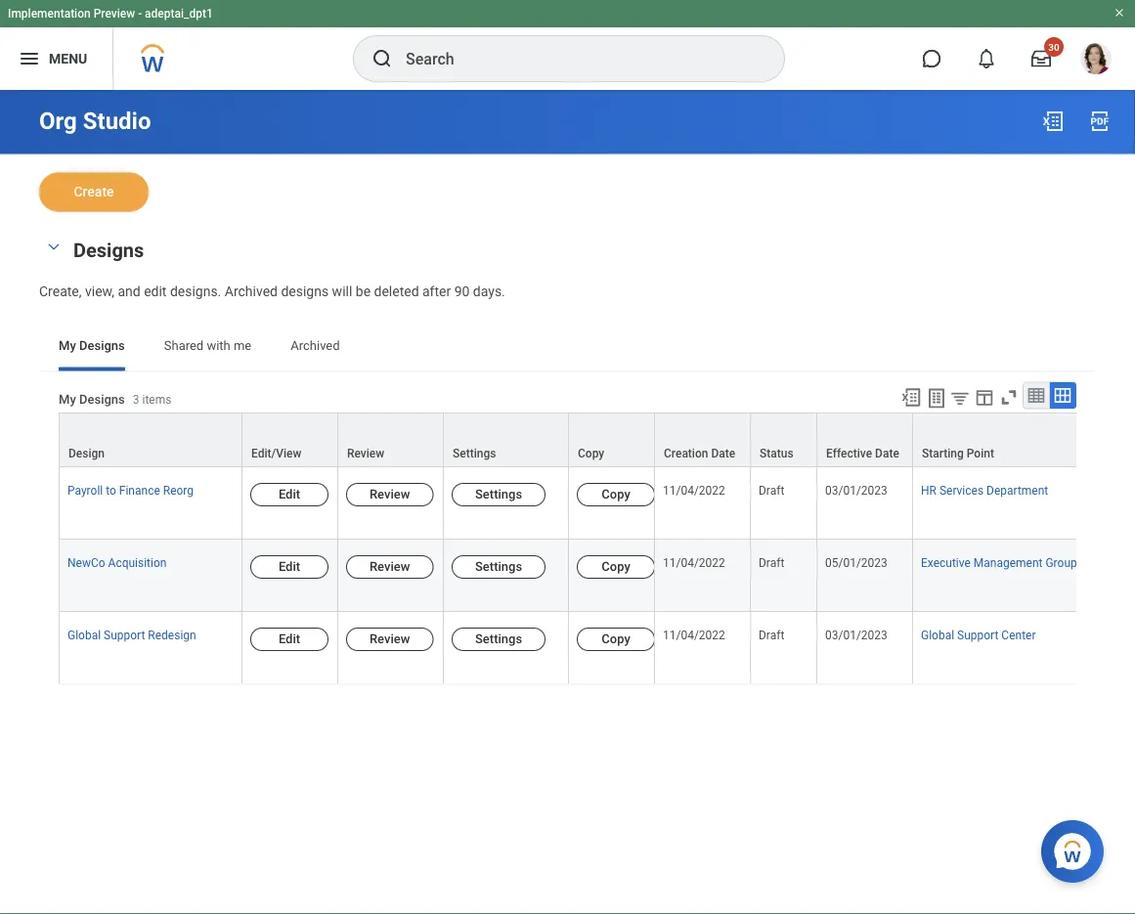 Task type: vqa. For each thing, say whether or not it's contained in the screenshot.
the top Yes
no



Task type: describe. For each thing, give the bounding box(es) containing it.
11/04/2022 for hr services department
[[663, 483, 725, 497]]

creation
[[664, 446, 709, 460]]

designs.
[[170, 283, 221, 299]]

-
[[138, 7, 142, 21]]

2 settings button from the top
[[452, 555, 546, 578]]

settings column header
[[444, 412, 569, 468]]

my for my designs 3 items
[[59, 392, 76, 406]]

edit button for payroll to finance reorg
[[250, 482, 329, 506]]

adeptai_dpt1
[[145, 7, 213, 21]]

menu
[[49, 50, 87, 67]]

edit/view
[[251, 446, 302, 460]]

designs for my designs 3 items
[[79, 392, 125, 406]]

effective date
[[826, 446, 900, 460]]

review for global support redesign review button
[[370, 631, 410, 646]]

view printable version (pdf) image
[[1089, 110, 1112, 133]]

03/01/2023 for hr services department
[[825, 483, 888, 497]]

settings for settings popup button
[[453, 446, 496, 460]]

1 horizontal spatial archived
[[291, 338, 340, 353]]

items
[[142, 393, 172, 406]]

review for review button associated with payroll to finance reorg
[[370, 486, 410, 501]]

my designs
[[59, 338, 125, 353]]

hr
[[921, 483, 937, 497]]

designs group
[[39, 235, 1096, 300]]

status button
[[751, 413, 817, 466]]

2 copy button from the top
[[577, 555, 655, 578]]

2 edit button from the top
[[250, 555, 329, 578]]

point
[[967, 446, 995, 460]]

my designs 3 items
[[59, 392, 172, 406]]

payroll to finance reorg link
[[67, 480, 194, 497]]

11/04/2022 for global support center
[[663, 628, 725, 642]]

settings button for global support redesign
[[452, 627, 546, 651]]

toolbar inside the org studio main content
[[892, 382, 1077, 412]]

copy column header
[[569, 412, 655, 468]]

menu button
[[0, 27, 113, 90]]

draft for hr services department
[[759, 483, 785, 497]]

designs
[[281, 283, 329, 299]]

shared with me
[[164, 338, 252, 353]]

newco acquisition link
[[67, 552, 167, 570]]

view,
[[85, 283, 114, 299]]

shared
[[164, 338, 204, 353]]

hr services department link
[[921, 480, 1049, 497]]

settings for global support redesign's settings button
[[475, 631, 522, 646]]

group
[[1046, 556, 1078, 570]]

edit/view column header
[[243, 412, 338, 468]]

settings button
[[444, 413, 568, 466]]

executive management group
[[921, 556, 1078, 570]]

support for center
[[958, 628, 999, 642]]

4 row from the top
[[59, 612, 1135, 684]]

days.
[[473, 283, 505, 299]]

status
[[760, 446, 794, 460]]

payroll
[[67, 483, 103, 497]]

design column header
[[59, 412, 243, 468]]

hr services department
[[921, 483, 1049, 497]]

org
[[39, 107, 77, 135]]

reorg
[[163, 483, 194, 497]]

search image
[[371, 47, 394, 70]]

export to worksheets image
[[925, 387, 949, 410]]

effective
[[826, 446, 873, 460]]

settings button for payroll to finance reorg
[[452, 482, 546, 506]]

finance
[[119, 483, 160, 497]]

create
[[74, 184, 114, 200]]

archived inside designs group
[[225, 283, 278, 299]]

review button for global support redesign
[[346, 627, 434, 651]]

11/04/2022 for executive management group
[[663, 556, 725, 570]]

implementation
[[8, 7, 91, 21]]

management
[[974, 556, 1043, 570]]

click to view/edit grid preferences image
[[974, 387, 996, 408]]

chevron down image
[[42, 240, 66, 254]]

executive management group link
[[921, 552, 1078, 570]]

date for creation date
[[711, 446, 736, 460]]

create,
[[39, 283, 82, 299]]

05/01/2023
[[825, 556, 888, 570]]

global support redesign link
[[67, 624, 196, 642]]



Task type: locate. For each thing, give the bounding box(es) containing it.
preview
[[94, 7, 135, 21]]

11/04/2022
[[663, 483, 725, 497], [663, 556, 725, 570], [663, 628, 725, 642]]

my inside tab list
[[59, 338, 76, 353]]

review button
[[338, 413, 443, 466]]

my
[[59, 338, 76, 353], [59, 392, 76, 406]]

archived
[[225, 283, 278, 299], [291, 338, 340, 353]]

1 vertical spatial archived
[[291, 338, 340, 353]]

close environment banner image
[[1114, 7, 1126, 19]]

1 horizontal spatial date
[[875, 446, 900, 460]]

copy button for global support center
[[577, 627, 655, 651]]

2 vertical spatial copy button
[[577, 627, 655, 651]]

inbox large image
[[1032, 49, 1051, 68]]

2 vertical spatial edit
[[279, 631, 300, 646]]

will
[[332, 283, 352, 299]]

2 edit from the top
[[279, 559, 300, 573]]

designs down view, at the left top
[[79, 338, 125, 353]]

0 horizontal spatial export to excel image
[[901, 387, 922, 408]]

03/01/2023 down the 05/01/2023
[[825, 628, 888, 642]]

03/01/2023 down effective date
[[825, 483, 888, 497]]

acquisition
[[108, 556, 167, 570]]

settings for 2nd settings button from the bottom
[[475, 559, 522, 573]]

2 review button from the top
[[346, 555, 434, 578]]

my down create,
[[59, 338, 76, 353]]

executive
[[921, 556, 971, 570]]

date for effective date
[[875, 446, 900, 460]]

1 support from the left
[[104, 628, 145, 642]]

date inside "popup button"
[[711, 446, 736, 460]]

edit button for global support redesign
[[250, 627, 329, 651]]

designs inside tab list
[[79, 338, 125, 353]]

3
[[133, 393, 139, 406]]

and
[[118, 283, 141, 299]]

deleted
[[374, 283, 419, 299]]

1 edit from the top
[[279, 486, 300, 501]]

design
[[68, 446, 105, 460]]

date right effective
[[875, 446, 900, 460]]

0 vertical spatial designs
[[73, 239, 144, 262]]

1 my from the top
[[59, 338, 76, 353]]

global support center link
[[921, 624, 1036, 642]]

newco acquisition
[[67, 556, 167, 570]]

draft for global support center
[[759, 628, 785, 642]]

draft
[[759, 483, 785, 497], [759, 556, 785, 570], [759, 628, 785, 642]]

0 horizontal spatial support
[[104, 628, 145, 642]]

date
[[711, 446, 736, 460], [875, 446, 900, 460]]

edit
[[279, 486, 300, 501], [279, 559, 300, 573], [279, 631, 300, 646]]

support left center
[[958, 628, 999, 642]]

me
[[234, 338, 252, 353]]

1 vertical spatial edit
[[279, 559, 300, 573]]

global for global support redesign
[[67, 628, 101, 642]]

1 row from the top
[[59, 412, 1135, 468]]

export to excel image left view printable version (pdf) image
[[1042, 110, 1065, 133]]

03/01/2023 for global support center
[[825, 628, 888, 642]]

date right creation
[[711, 446, 736, 460]]

0 vertical spatial settings button
[[452, 482, 546, 506]]

review for 2nd review button from the top of the the org studio main content
[[370, 559, 410, 573]]

department
[[987, 483, 1049, 497]]

menu banner
[[0, 0, 1135, 90]]

designs button
[[73, 239, 144, 262]]

edit button
[[250, 482, 329, 506], [250, 555, 329, 578], [250, 627, 329, 651]]

2 row from the top
[[59, 467, 1135, 539]]

org studio main content
[[0, 90, 1135, 756]]

1 vertical spatial edit button
[[250, 555, 329, 578]]

2 vertical spatial draft
[[759, 628, 785, 642]]

select to filter grid data image
[[950, 388, 971, 408]]

status column header
[[751, 412, 818, 468]]

0 vertical spatial review button
[[346, 482, 434, 506]]

designs for my designs
[[79, 338, 125, 353]]

my up design
[[59, 392, 76, 406]]

3 settings button from the top
[[452, 627, 546, 651]]

copy button for hr services department
[[577, 482, 655, 506]]

tab list containing my designs
[[39, 324, 1096, 371]]

3 copy button from the top
[[577, 627, 655, 651]]

2 draft from the top
[[759, 556, 785, 570]]

1 copy button from the top
[[577, 482, 655, 506]]

review button for payroll to finance reorg
[[346, 482, 434, 506]]

1 settings button from the top
[[452, 482, 546, 506]]

edit/view button
[[243, 413, 337, 466]]

implementation preview -   adeptai_dpt1
[[8, 7, 213, 21]]

3 draft from the top
[[759, 628, 785, 642]]

0 horizontal spatial date
[[711, 446, 736, 460]]

1 03/01/2023 from the top
[[825, 483, 888, 497]]

3 edit button from the top
[[250, 627, 329, 651]]

draft for executive management group
[[759, 556, 785, 570]]

designs left 3
[[79, 392, 125, 406]]

global support redesign
[[67, 628, 196, 642]]

export to excel image left export to worksheets icon
[[901, 387, 922, 408]]

0 vertical spatial my
[[59, 338, 76, 353]]

0 vertical spatial archived
[[225, 283, 278, 299]]

0 vertical spatial export to excel image
[[1042, 110, 1065, 133]]

1 vertical spatial review button
[[346, 555, 434, 578]]

1 vertical spatial designs
[[79, 338, 125, 353]]

settings
[[453, 446, 496, 460], [475, 486, 522, 501], [475, 559, 522, 573], [475, 631, 522, 646]]

0 horizontal spatial archived
[[225, 283, 278, 299]]

date inside popup button
[[875, 446, 900, 460]]

2 my from the top
[[59, 392, 76, 406]]

3 row from the top
[[59, 539, 1135, 612]]

services
[[940, 483, 984, 497]]

studio
[[83, 107, 151, 135]]

2 global from the left
[[921, 628, 955, 642]]

toolbar
[[892, 382, 1077, 412]]

after
[[422, 283, 451, 299]]

Search Workday  search field
[[406, 37, 744, 80]]

2 support from the left
[[958, 628, 999, 642]]

starting point button
[[913, 413, 1096, 466]]

review button
[[346, 482, 434, 506], [346, 555, 434, 578], [346, 627, 434, 651]]

30
[[1049, 41, 1060, 53]]

1 vertical spatial draft
[[759, 556, 785, 570]]

redesign
[[148, 628, 196, 642]]

create, view, and edit designs. archived designs will be deleted after 90 days.
[[39, 283, 505, 299]]

1 edit button from the top
[[250, 482, 329, 506]]

export to excel image for design
[[901, 387, 922, 408]]

1 date from the left
[[711, 446, 736, 460]]

newco
[[67, 556, 105, 570]]

tab list
[[39, 324, 1096, 371]]

0 vertical spatial edit
[[279, 486, 300, 501]]

settings inside popup button
[[453, 446, 496, 460]]

global support center
[[921, 628, 1036, 642]]

1 draft from the top
[[759, 483, 785, 497]]

archived left designs
[[225, 283, 278, 299]]

creation date column header
[[655, 412, 751, 468]]

2 vertical spatial settings button
[[452, 627, 546, 651]]

org studio
[[39, 107, 151, 135]]

center
[[1002, 628, 1036, 642]]

1 vertical spatial my
[[59, 392, 76, 406]]

copy
[[578, 446, 605, 460], [602, 486, 631, 501], [602, 559, 631, 573], [602, 631, 631, 646]]

2 vertical spatial edit button
[[250, 627, 329, 651]]

1 11/04/2022 from the top
[[663, 483, 725, 497]]

0 vertical spatial edit button
[[250, 482, 329, 506]]

effective date column header
[[818, 412, 913, 468]]

global down executive
[[921, 628, 955, 642]]

0 vertical spatial 03/01/2023
[[825, 483, 888, 497]]

notifications large image
[[977, 49, 997, 68]]

fullscreen image
[[999, 387, 1020, 408]]

table image
[[1027, 386, 1046, 405]]

3 review button from the top
[[346, 627, 434, 651]]

1 vertical spatial 03/01/2023
[[825, 628, 888, 642]]

settings for payroll to finance reorg's settings button
[[475, 486, 522, 501]]

tab list inside the org studio main content
[[39, 324, 1096, 371]]

0 vertical spatial 11/04/2022
[[663, 483, 725, 497]]

global
[[67, 628, 101, 642], [921, 628, 955, 642]]

1 vertical spatial 11/04/2022
[[663, 556, 725, 570]]

3 11/04/2022 from the top
[[663, 628, 725, 642]]

global inside global support center link
[[921, 628, 955, 642]]

effective date button
[[818, 413, 912, 466]]

2 03/01/2023 from the top
[[825, 628, 888, 642]]

30 button
[[1020, 37, 1064, 80]]

1 vertical spatial settings button
[[452, 555, 546, 578]]

to
[[106, 483, 116, 497]]

0 horizontal spatial global
[[67, 628, 101, 642]]

1 horizontal spatial support
[[958, 628, 999, 642]]

my for my designs
[[59, 338, 76, 353]]

90
[[454, 283, 470, 299]]

export to excel image for create
[[1042, 110, 1065, 133]]

creation date
[[664, 446, 736, 460]]

edit
[[144, 283, 167, 299]]

2 11/04/2022 from the top
[[663, 556, 725, 570]]

1 horizontal spatial global
[[921, 628, 955, 642]]

be
[[356, 283, 371, 299]]

review inside popup button
[[347, 446, 385, 460]]

profile logan mcneil image
[[1081, 43, 1112, 78]]

edit for global support redesign
[[279, 631, 300, 646]]

03/01/2023
[[825, 483, 888, 497], [825, 628, 888, 642]]

copy button
[[577, 482, 655, 506], [577, 555, 655, 578], [577, 627, 655, 651]]

designs inside designs group
[[73, 239, 144, 262]]

expand table image
[[1053, 386, 1073, 405]]

0 vertical spatial copy button
[[577, 482, 655, 506]]

1 vertical spatial copy button
[[577, 555, 655, 578]]

1 horizontal spatial export to excel image
[[1042, 110, 1065, 133]]

review column header
[[338, 412, 444, 468]]

row containing design
[[59, 412, 1135, 468]]

3 edit from the top
[[279, 631, 300, 646]]

1 vertical spatial export to excel image
[[901, 387, 922, 408]]

copy inside copy popup button
[[578, 446, 605, 460]]

starting point
[[922, 446, 995, 460]]

review
[[347, 446, 385, 460], [370, 486, 410, 501], [370, 559, 410, 573], [370, 631, 410, 646]]

creation date button
[[655, 413, 750, 466]]

row
[[59, 412, 1135, 468], [59, 467, 1135, 539], [59, 539, 1135, 612], [59, 612, 1135, 684]]

settings button
[[452, 482, 546, 506], [452, 555, 546, 578], [452, 627, 546, 651]]

payroll to finance reorg
[[67, 483, 194, 497]]

support for redesign
[[104, 628, 145, 642]]

2 vertical spatial 11/04/2022
[[663, 628, 725, 642]]

starting
[[922, 446, 964, 460]]

global down newco
[[67, 628, 101, 642]]

review for review popup button
[[347, 446, 385, 460]]

designs up view, at the left top
[[73, 239, 144, 262]]

design button
[[60, 413, 242, 466]]

create button
[[39, 173, 149, 212]]

archived down designs
[[291, 338, 340, 353]]

global for global support center
[[921, 628, 955, 642]]

copy button
[[569, 413, 654, 466]]

support
[[104, 628, 145, 642], [958, 628, 999, 642]]

export to excel image
[[1042, 110, 1065, 133], [901, 387, 922, 408]]

2 vertical spatial review button
[[346, 627, 434, 651]]

1 global from the left
[[67, 628, 101, 642]]

designs
[[73, 239, 144, 262], [79, 338, 125, 353], [79, 392, 125, 406]]

global inside global support redesign link
[[67, 628, 101, 642]]

with
[[207, 338, 231, 353]]

2 vertical spatial designs
[[79, 392, 125, 406]]

justify image
[[18, 47, 41, 70]]

0 vertical spatial draft
[[759, 483, 785, 497]]

support left redesign
[[104, 628, 145, 642]]

2 date from the left
[[875, 446, 900, 460]]

1 review button from the top
[[346, 482, 434, 506]]

edit for payroll to finance reorg
[[279, 486, 300, 501]]



